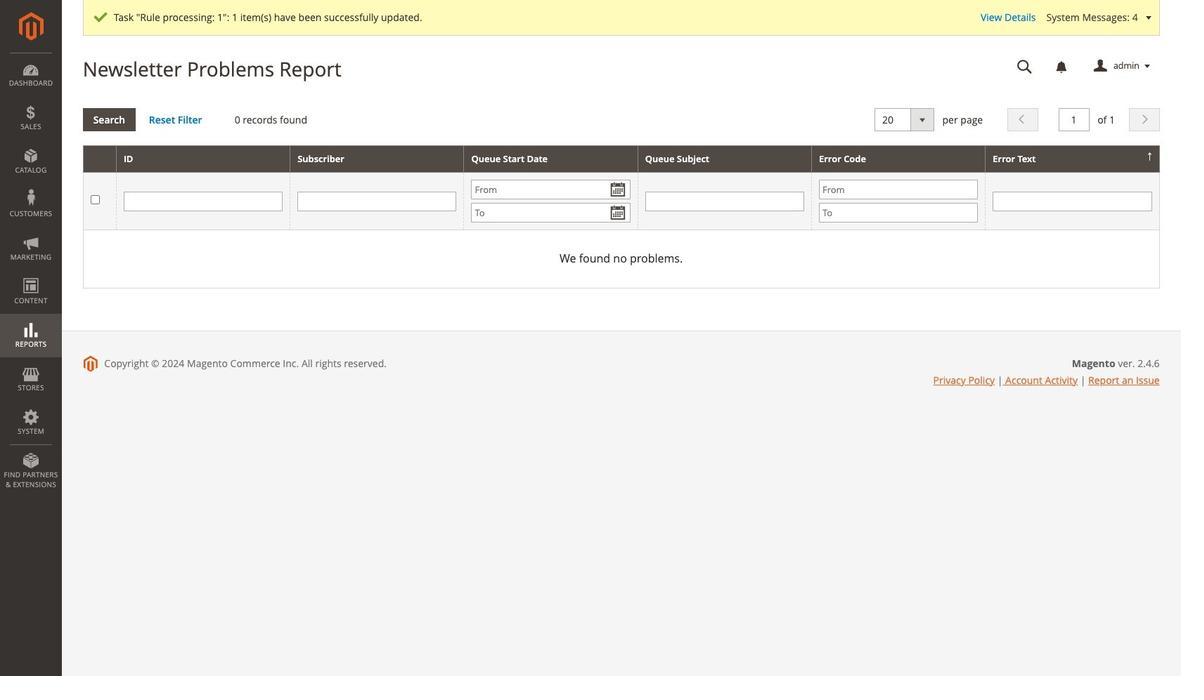 Task type: locate. For each thing, give the bounding box(es) containing it.
0 horizontal spatial from text field
[[471, 180, 630, 200]]

None text field
[[1007, 54, 1042, 79], [297, 192, 457, 211], [645, 192, 804, 211], [1007, 54, 1042, 79], [297, 192, 457, 211], [645, 192, 804, 211]]

1 horizontal spatial to text field
[[819, 203, 978, 223]]

magento admin panel image
[[19, 12, 43, 41]]

1 from text field from the left
[[471, 180, 630, 200]]

None text field
[[1058, 108, 1089, 131], [124, 192, 283, 211], [993, 192, 1152, 211], [1058, 108, 1089, 131], [124, 192, 283, 211], [993, 192, 1152, 211]]

To text field
[[471, 203, 630, 223], [819, 203, 978, 223]]

0 horizontal spatial to text field
[[471, 203, 630, 223]]

From text field
[[471, 180, 630, 200], [819, 180, 978, 200]]

menu bar
[[0, 53, 62, 497]]

2 from text field from the left
[[819, 180, 978, 200]]

None checkbox
[[90, 195, 100, 205]]

2 to text field from the left
[[819, 203, 978, 223]]

1 horizontal spatial from text field
[[819, 180, 978, 200]]



Task type: describe. For each thing, give the bounding box(es) containing it.
from text field for 1st the to text field from the left
[[471, 180, 630, 200]]

from text field for first the to text field from right
[[819, 180, 978, 200]]

1 to text field from the left
[[471, 203, 630, 223]]



